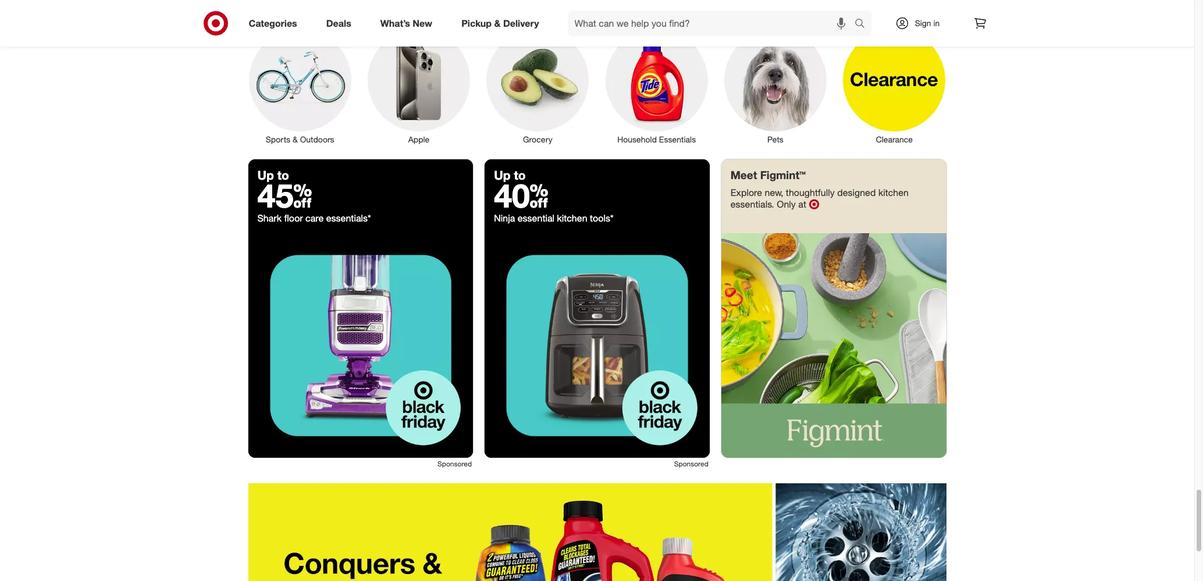 Task type: vqa. For each thing, say whether or not it's contained in the screenshot.
Figmint
yes



Task type: describe. For each thing, give the bounding box(es) containing it.
essentials.
[[731, 198, 774, 210]]

dining
[[545, 5, 568, 15]]

in
[[933, 18, 940, 28]]

household
[[617, 134, 657, 144]]

grocery
[[523, 134, 552, 144]]

sports & outdoors
[[266, 134, 334, 144]]

what's new
[[380, 17, 432, 29]]

new,
[[765, 186, 783, 198]]

household essentials link
[[597, 27, 716, 145]]

search button
[[849, 10, 877, 38]]

up for 40
[[494, 167, 510, 183]]

45
[[257, 176, 312, 215]]

clearance
[[876, 134, 913, 144]]

& for kitchen
[[537, 5, 543, 15]]

tools*
[[590, 212, 614, 224]]

grocery link
[[478, 27, 597, 145]]

thoughtfully
[[786, 186, 835, 198]]

apple
[[408, 134, 429, 144]]

pets
[[767, 134, 783, 144]]

kitchen & dining link
[[478, 0, 597, 16]]

◎
[[809, 198, 819, 210]]

advertisement region
[[248, 484, 946, 581]]

sports
[[266, 134, 290, 144]]

games
[[774, 5, 800, 15]]

only
[[777, 198, 796, 210]]

shark
[[257, 212, 282, 224]]

pickup & delivery link
[[452, 10, 554, 36]]

shark floor care essentials*
[[257, 212, 371, 224]]

sports & outdoors link
[[241, 27, 359, 145]]

& for pickup
[[494, 17, 501, 29]]

at
[[798, 198, 806, 210]]

sign
[[915, 18, 931, 28]]

™
[[799, 168, 806, 181]]

video games link
[[716, 0, 835, 16]]

video
[[751, 5, 772, 15]]

apple link
[[359, 27, 478, 145]]

ninja
[[494, 212, 515, 224]]

to for 40
[[514, 167, 526, 183]]

essentials
[[659, 134, 696, 144]]

target black friday image for 45
[[248, 233, 473, 458]]

explore
[[731, 186, 762, 198]]

what's new link
[[370, 10, 447, 36]]

designed
[[837, 186, 876, 198]]

What can we help you find? suggestions appear below search field
[[567, 10, 857, 36]]



Task type: locate. For each thing, give the bounding box(es) containing it.
0 horizontal spatial to
[[277, 167, 289, 183]]

1 horizontal spatial up to
[[494, 167, 526, 183]]

beauty
[[644, 5, 669, 15]]

1 up to from the left
[[257, 167, 289, 183]]

ninja essential kitchen tools*
[[494, 212, 614, 224]]

sign in link
[[885, 10, 958, 36]]

0 horizontal spatial up to
[[257, 167, 289, 183]]

0 horizontal spatial kitchen
[[557, 212, 587, 224]]

0 vertical spatial kitchen
[[878, 186, 909, 198]]

categories link
[[239, 10, 312, 36]]

to
[[277, 167, 289, 183], [514, 167, 526, 183]]

& for sports
[[293, 134, 298, 144]]

meet
[[731, 168, 757, 181]]

kitchen & dining
[[507, 5, 568, 15]]

what's
[[380, 17, 410, 29]]

1 horizontal spatial to
[[514, 167, 526, 183]]

deals link
[[316, 10, 366, 36]]

new
[[413, 17, 432, 29]]

video games
[[751, 5, 800, 15]]

& inside "kitchen & dining" link
[[537, 5, 543, 15]]

up to for 40
[[494, 167, 526, 183]]

search
[[849, 18, 877, 30]]

figmint
[[760, 168, 799, 181]]

kitchen
[[507, 5, 535, 15]]

care
[[305, 212, 324, 224]]

up
[[257, 167, 274, 183], [494, 167, 510, 183]]

2 up from the left
[[494, 167, 510, 183]]

floor
[[284, 212, 303, 224]]

up down sports
[[257, 167, 274, 183]]

& right sports
[[293, 134, 298, 144]]

kitchen
[[878, 186, 909, 198], [557, 212, 587, 224]]

pickup & delivery
[[461, 17, 539, 29]]

2 horizontal spatial &
[[537, 5, 543, 15]]

0 horizontal spatial target black friday image
[[248, 233, 473, 458]]

up to up ninja
[[494, 167, 526, 183]]

0 vertical spatial &
[[537, 5, 543, 15]]

1 horizontal spatial target black friday image
[[485, 233, 710, 458]]

meet figmint ™
[[731, 168, 806, 181]]

2 up to from the left
[[494, 167, 526, 183]]

1 vertical spatial kitchen
[[557, 212, 587, 224]]

sign in
[[915, 18, 940, 28]]

& left dining
[[537, 5, 543, 15]]

1 horizontal spatial kitchen
[[878, 186, 909, 198]]

1 to from the left
[[277, 167, 289, 183]]

& inside pickup & delivery link
[[494, 17, 501, 29]]

1 horizontal spatial &
[[494, 17, 501, 29]]

2 to from the left
[[514, 167, 526, 183]]

40
[[494, 176, 548, 215]]

household essentials
[[617, 134, 696, 144]]

1 up from the left
[[257, 167, 274, 183]]

2 vertical spatial &
[[293, 134, 298, 144]]

1 horizontal spatial up
[[494, 167, 510, 183]]

pickup
[[461, 17, 492, 29]]

to down grocery
[[514, 167, 526, 183]]

categories
[[249, 17, 297, 29]]

target black friday image for 40
[[485, 233, 710, 458]]

2 target black friday image from the left
[[248, 233, 473, 458]]

target black friday image
[[485, 233, 710, 458], [248, 233, 473, 458]]

deals
[[326, 17, 351, 29]]

up to down sports
[[257, 167, 289, 183]]

explore new, thoughtfully designed kitchen essentials. only at
[[731, 186, 909, 210]]

kitchen left tools*
[[557, 212, 587, 224]]

delivery
[[503, 17, 539, 29]]

essentials*
[[326, 212, 371, 224]]

kitchen inside explore new, thoughtfully designed kitchen essentials. only at
[[878, 186, 909, 198]]

1 vertical spatial &
[[494, 17, 501, 29]]

kitchen right designed
[[878, 186, 909, 198]]

&
[[537, 5, 543, 15], [494, 17, 501, 29], [293, 134, 298, 144]]

0 horizontal spatial &
[[293, 134, 298, 144]]

up to for 45
[[257, 167, 289, 183]]

up up ninja
[[494, 167, 510, 183]]

& inside sports & outdoors link
[[293, 134, 298, 144]]

& right pickup
[[494, 17, 501, 29]]

to down sports
[[277, 167, 289, 183]]

up for 45
[[257, 167, 274, 183]]

0 horizontal spatial up
[[257, 167, 274, 183]]

beauty link
[[597, 0, 716, 16]]

up to
[[257, 167, 289, 183], [494, 167, 526, 183]]

pets link
[[716, 27, 835, 145]]

1 target black friday image from the left
[[485, 233, 710, 458]]

to for 45
[[277, 167, 289, 183]]

essential
[[518, 212, 554, 224]]

outdoors
[[300, 134, 334, 144]]

clearance link
[[835, 27, 954, 145]]



